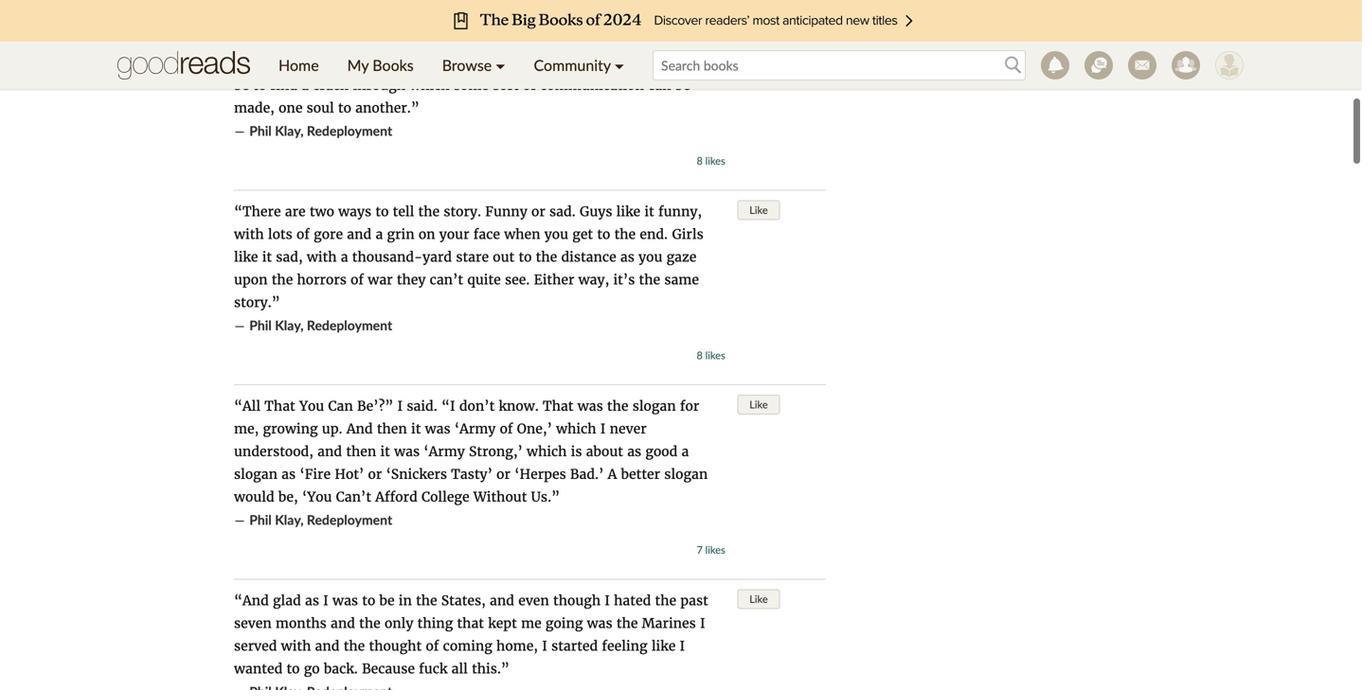 Task type: describe. For each thing, give the bounding box(es) containing it.
about
[[586, 487, 623, 504]]

only
[[385, 659, 413, 676]]

1 horizontal spatial like
[[616, 247, 641, 264]]

that inside "and glad as i was to be in the states, and even though i hated the past seven months and the only thing that kept me going was the marines i served with and the thought of coming home, i started feeling like
[[457, 659, 484, 676]]

face
[[473, 270, 500, 287]]

and right months
[[331, 659, 355, 676]]

it left sad,
[[262, 292, 272, 309]]

feeling
[[602, 682, 648, 691]]

i down going
[[542, 682, 547, 691]]

which down things,
[[409, 120, 450, 137]]

community
[[534, 56, 611, 74]]

a left lonely
[[283, 0, 290, 1]]

without
[[473, 532, 527, 549]]

living,
[[570, 75, 613, 92]]

browse
[[442, 56, 492, 74]]

1 horizontal spatial you
[[639, 292, 663, 309]]

0 horizontal spatial like
[[234, 292, 258, 309]]

that up cries,
[[413, 29, 440, 46]]

of left war
[[351, 315, 364, 332]]

to inside "and glad as i was to be in the states, and even though i hated the past seven months and the only thing that kept me going was the marines i served with and the thought of coming home, i started feeling like
[[362, 636, 375, 653]]

books
[[373, 56, 414, 74]]

is inside "all that you can be'?" i said. "i don't know. that was the slogan for me, growing up. and then it was 'army of one,' which i never understood, and then it was 'army strong,' which is about as good a slogan as 'fire hot' or 'snickers tasty' or 'herpes bad.' a better slogan would be, 'you can't afford college without us."
[[571, 487, 582, 504]]

even
[[518, 636, 549, 653]]

"and glad as i was to be in the states, and even though i hated the past seven months and the only thing that kept me going was the marines i served with and the thought of coming home, i started feeling like
[[234, 636, 708, 691]]

with down "there
[[234, 270, 264, 287]]

past
[[680, 636, 708, 653]]

another."
[[355, 143, 419, 160]]

2 horizontal spatial can
[[648, 120, 671, 137]]

home link
[[264, 42, 333, 89]]

likes for "sin is a lonely thing, a worm wrapped around the soul, shielding it from love, from joy, from communion with fellow men and with god. the sense that i am alone, that none can hear me, none can understand, that no one answers my cries, it is a sickness over which, to borrow from bernanos, "the vast tide of divine love, that sea of living, roaring flame which gave birth to all things, passes vainly." your job, it seems, would be to find a crack through which some sort of communication can be made, one soul to another."
[[705, 198, 725, 211]]

bernanos,
[[234, 75, 301, 92]]

growing
[[263, 464, 318, 481]]

coming
[[443, 682, 492, 691]]

as up 'be,'
[[282, 510, 296, 527]]

seven
[[234, 659, 272, 676]]

horrors
[[297, 315, 347, 332]]

0 vertical spatial 'army
[[455, 464, 496, 481]]

and
[[347, 464, 373, 481]]

can't
[[430, 315, 463, 332]]

vainly."
[[485, 98, 538, 115]]

shielding
[[610, 0, 672, 1]]

me, inside "sin is a lonely thing, a worm wrapped around the soul, shielding it from love, from joy, from communion with fellow men and with god. the sense that i am alone, that none can hear me, none can understand, that no one answers my cries, it is a sickness over which, to borrow from bernanos, "the vast tide of divine love, that sea of living, roaring flame which gave birth to all things, passes vainly." your job, it seems, would be to find a crack through which some sort of communication can be made, one soul to another."
[[542, 29, 567, 46]]

slogan down understood,
[[234, 510, 278, 527]]

as inside "there are two ways to tell the story. funny or sad. guys like it funny, with lots of gore and a grin on your face when you get to the end. girls like it sad, with a thousand-yard stare out to the distance as you gaze upon the horrors of war they can't quite see. either way, it's the same story." 8 likes
[[620, 292, 635, 309]]

a inside "all that you can be'?" i said. "i don't know. that was the slogan for me, growing up. and then it was 'army of one,' which i never understood, and then it was 'army strong,' which is about as good a slogan as 'fire hot' or 'snickers tasty' or 'herpes bad.' a better slogan would be, 'you can't afford college without us."
[[682, 487, 689, 504]]

Search for books to add to your shelves search field
[[653, 50, 1026, 81]]

alone,
[[369, 29, 409, 46]]

sad,
[[276, 292, 303, 309]]

0 horizontal spatial be
[[234, 120, 249, 137]]

"and
[[234, 636, 269, 653]]

yard
[[423, 292, 452, 309]]

don't
[[459, 441, 495, 458]]

i left hated
[[605, 636, 610, 653]]

1 8 from the top
[[697, 198, 703, 211]]

find
[[270, 120, 297, 137]]

friend requests image
[[1172, 51, 1200, 80]]

that up vainly."
[[497, 75, 524, 92]]

with down shielding
[[632, 7, 662, 24]]

afford
[[375, 532, 418, 549]]

slogan up never
[[633, 441, 676, 458]]

'fire
[[300, 510, 331, 527]]

the left thought
[[344, 682, 365, 691]]

be inside "and glad as i was to be in the states, and even though i hated the past seven months and the only thing that kept me going was the marines i served with and the thought of coming home, i started feeling like
[[379, 636, 395, 653]]

birth
[[312, 98, 345, 115]]

the right in
[[416, 636, 437, 653]]

0 horizontal spatial can
[[481, 29, 504, 46]]

soul
[[307, 143, 334, 160]]

1 horizontal spatial or
[[497, 510, 511, 527]]

me
[[521, 659, 542, 676]]

story.
[[444, 247, 481, 264]]

to right get
[[597, 270, 610, 287]]

states,
[[441, 636, 486, 653]]

hot'
[[335, 510, 364, 527]]

"there
[[234, 247, 281, 264]]

2 none from the left
[[571, 29, 604, 46]]

and inside "there are two ways to tell the story. funny or sad. guys like it funny, with lots of gore and a grin on your face when you get to the end. girls like it sad, with a thousand-yard stare out to the distance as you gaze upon the horrors of war they can't quite see. either way, it's the same story." 8 likes
[[347, 270, 372, 287]]

some
[[454, 120, 489, 137]]

thought
[[369, 682, 422, 691]]

'you
[[302, 532, 332, 549]]

menu containing home
[[264, 42, 638, 89]]

0 horizontal spatial you
[[544, 270, 568, 287]]

never
[[610, 464, 647, 481]]

would inside "all that you can be'?" i said. "i don't know. that was the slogan for me, growing up. and then it was 'army of one,' which i never understood, and then it was 'army strong,' which is about as good a slogan as 'fire hot' or 'snickers tasty' or 'herpes bad.' a better slogan would be, 'you can't afford college without us."
[[234, 532, 274, 549]]

7
[[697, 587, 703, 600]]

likes inside "there are two ways to tell the story. funny or sad. guys like it funny, with lots of gore and a grin on your face when you get to the end. girls like it sad, with a thousand-yard stare out to the distance as you gaze upon the horrors of war they can't quite see. either way, it's the same story." 8 likes
[[705, 393, 725, 405]]

that up answers
[[304, 29, 331, 46]]

to left all
[[349, 98, 362, 115]]

7 likes
[[697, 587, 725, 600]]

"the
[[305, 75, 335, 92]]

up.
[[322, 464, 343, 481]]

"sin
[[234, 0, 264, 1]]

all
[[366, 98, 383, 115]]

of right sort
[[523, 120, 536, 137]]

1 vertical spatial one
[[279, 143, 303, 160]]

tell
[[393, 247, 414, 264]]

sense
[[263, 29, 300, 46]]

of down books
[[399, 75, 412, 92]]

with up horrors
[[307, 292, 337, 309]]

which down bernanos,
[[234, 98, 274, 115]]

which up 'herpes
[[527, 487, 567, 504]]

and up kept
[[490, 636, 514, 653]]

to right out
[[519, 292, 532, 309]]

to up roaring
[[618, 52, 632, 69]]

soul,
[[574, 0, 606, 1]]

ways
[[338, 247, 372, 264]]

stare
[[456, 292, 489, 309]]

community ▾
[[534, 56, 624, 74]]

was right glad
[[333, 636, 358, 653]]

a left worm at top left
[[383, 0, 390, 1]]

the up marines
[[655, 636, 676, 653]]

story."
[[234, 338, 280, 355]]

the inside "sin is a lonely thing, a worm wrapped around the soul, shielding it from love, from joy, from communion with fellow men and with god. the sense that i am alone, that none can hear me, none can understand, that no one answers my cries, it is a sickness over which, to borrow from bernanos, "the vast tide of divine love, that sea of living, roaring flame which gave birth to all things, passes vainly." your job, it seems, would be to find a crack through which some sort of communication can be made, one soul to another."
[[549, 0, 571, 1]]

cries,
[[397, 52, 433, 69]]

started
[[551, 682, 598, 691]]

worm
[[394, 0, 433, 1]]

my
[[372, 52, 393, 69]]

it right job,
[[605, 98, 615, 115]]

way,
[[578, 315, 609, 332]]

community ▾ button
[[520, 42, 638, 89]]

a left grin
[[376, 270, 383, 287]]

1 vertical spatial then
[[346, 487, 376, 504]]

passes
[[438, 98, 481, 115]]

0 vertical spatial then
[[377, 464, 407, 481]]

it down said.
[[411, 464, 421, 481]]

two
[[310, 247, 334, 264]]

thing,
[[339, 0, 379, 1]]

was down "i
[[425, 464, 451, 481]]

sam green image
[[1215, 51, 1244, 80]]

browse ▾ button
[[428, 42, 520, 89]]

8 likes
[[697, 198, 725, 211]]

browse ▾
[[442, 56, 505, 74]]

sickness
[[477, 52, 533, 69]]

college
[[422, 532, 469, 549]]

0 vertical spatial is
[[268, 0, 279, 1]]

"i
[[441, 441, 455, 458]]

of right 'lots'
[[296, 270, 310, 287]]

months
[[276, 659, 327, 676]]

sort
[[493, 120, 519, 137]]

no
[[265, 52, 282, 69]]

fellow
[[526, 7, 566, 24]]

the left end.
[[614, 270, 636, 287]]

'snickers
[[386, 510, 447, 527]]



Task type: locate. For each thing, give the bounding box(es) containing it.
0 horizontal spatial me,
[[234, 464, 259, 481]]

see.
[[505, 315, 530, 332]]

8 likes link up for
[[697, 393, 725, 405]]

me, up over
[[542, 29, 567, 46]]

3 likes from the top
[[705, 587, 725, 600]]

gore
[[314, 270, 343, 287]]

us."
[[531, 532, 560, 549]]

2 vertical spatial is
[[571, 487, 582, 504]]

to right soul
[[338, 143, 351, 160]]

Search books text field
[[653, 50, 1026, 81]]

0 horizontal spatial love,
[[271, 7, 302, 24]]

1 vertical spatial 8
[[697, 393, 703, 405]]

'army down don't
[[455, 464, 496, 481]]

can down seems,
[[648, 120, 671, 137]]

0 vertical spatial one
[[286, 52, 310, 69]]

8
[[697, 198, 703, 211], [697, 393, 703, 405]]

8 likes link for "sin is a lonely thing, a worm wrapped around the soul, shielding it from love, from joy, from communion with fellow men and with god. the sense that i am alone, that none can hear me, none can understand, that no one answers my cries, it is a sickness over which, to borrow from bernanos, "the vast tide of divine love, that sea of living, roaring flame which gave birth to all things, passes vainly." your job, it seems, would be to find a crack through which some sort of communication can be made, one soul to another."
[[697, 198, 725, 211]]

one
[[286, 52, 310, 69], [279, 143, 303, 160]]

understood,
[[234, 487, 314, 504]]

which,
[[570, 52, 614, 69]]

8 likes link up funny,
[[697, 198, 725, 211]]

same
[[664, 315, 699, 332]]

things,
[[387, 98, 434, 115]]

said.
[[407, 441, 437, 458]]

0 horizontal spatial would
[[234, 532, 274, 549]]

1 horizontal spatial that
[[543, 441, 574, 458]]

the down sad,
[[272, 315, 293, 332]]

the up on
[[418, 247, 440, 264]]

through
[[352, 120, 406, 137]]

slogan down "good"
[[664, 510, 708, 527]]

1 horizontal spatial can
[[608, 29, 631, 46]]

from up the alone,
[[371, 7, 404, 24]]

from down "sin
[[234, 7, 267, 24]]

"sin is a lonely thing, a worm wrapped around the soul, shielding it from love, from joy, from communion with fellow men and with god. the sense that i am alone, that none can hear me, none can understand, that no one answers my cries, it is a sickness over which, to borrow from bernanos, "the vast tide of divine love, that sea of living, roaring flame which gave birth to all things, passes vainly." your job, it seems, would be to find a crack through which some sort of communication can be made, one soul to another."
[[234, 0, 720, 160]]

1 vertical spatial like
[[234, 292, 258, 309]]

1 vertical spatial you
[[639, 292, 663, 309]]

and down up.
[[317, 487, 342, 504]]

8 up for
[[697, 393, 703, 405]]

that down the
[[234, 52, 261, 69]]

gaze
[[667, 292, 697, 309]]

▾ right browse
[[496, 56, 505, 74]]

is up bad.'
[[571, 487, 582, 504]]

is up the divine
[[451, 52, 462, 69]]

of inside "and glad as i was to be in the states, and even though i hated the past seven months and the only thing that kept me going was the marines i served with and the thought of coming home, i started feeling like
[[426, 682, 439, 691]]

1 8 likes link from the top
[[697, 198, 725, 211]]

you down 'sad.'
[[544, 270, 568, 287]]

1 likes from the top
[[705, 198, 725, 211]]

a
[[608, 510, 617, 527]]

1 ▾ from the left
[[496, 56, 505, 74]]

that
[[304, 29, 331, 46], [413, 29, 440, 46], [234, 52, 261, 69], [497, 75, 524, 92], [457, 659, 484, 676]]

and down ways
[[347, 270, 372, 287]]

as down never
[[627, 487, 641, 504]]

glad
[[273, 636, 301, 653]]

▾ right which,
[[615, 56, 624, 74]]

2 horizontal spatial or
[[531, 247, 545, 264]]

was up feeling on the bottom
[[587, 659, 613, 676]]

hear
[[508, 29, 538, 46]]

understand,
[[635, 29, 715, 46]]

or inside "there are two ways to tell the story. funny or sad. guys like it funny, with lots of gore and a grin on your face when you get to the end. girls like it sad, with a thousand-yard stare out to the distance as you gaze upon the horrors of war they can't quite see. either way, it's the same story." 8 likes
[[531, 247, 545, 264]]

the
[[549, 0, 571, 1], [418, 247, 440, 264], [614, 270, 636, 287], [536, 292, 557, 309], [272, 315, 293, 332], [639, 315, 660, 332], [607, 441, 629, 458], [416, 636, 437, 653], [655, 636, 676, 653], [359, 659, 381, 676], [617, 659, 638, 676], [344, 682, 365, 691]]

0 vertical spatial likes
[[705, 198, 725, 211]]

2 ▾ from the left
[[615, 56, 624, 74]]

with inside "and glad as i was to be in the states, and even though i hated the past seven months and the only thing that kept me going was the marines i served with and the thought of coming home, i started feeling like
[[281, 682, 311, 691]]

tide
[[370, 75, 395, 92]]

and down months
[[315, 682, 340, 691]]

from down lonely
[[306, 7, 339, 24]]

my books link
[[333, 42, 428, 89]]

was up 'snickers
[[394, 487, 420, 504]]

8 likes link for "there are two ways to tell the story. funny or sad. guys like it funny, with lots of gore and a grin on your face when you get to the end. girls like it sad, with a thousand-yard stare out to the distance as you gaze upon the horrors of war they can't quite see. either way, it's the same story."
[[697, 393, 725, 405]]

grin
[[387, 270, 415, 287]]

the right it's
[[639, 315, 660, 332]]

1 none from the left
[[444, 29, 477, 46]]

1 horizontal spatial would
[[669, 98, 709, 115]]

can up which,
[[608, 29, 631, 46]]

i inside "sin is a lonely thing, a worm wrapped around the soul, shielding it from love, from joy, from communion with fellow men and with god. the sense that i am alone, that none can hear me, none can understand, that no one answers my cries, it is a sickness over which, to borrow from bernanos, "the vast tide of divine love, that sea of living, roaring flame which gave birth to all things, passes vainly." your job, it seems, would be to find a crack through which some sort of communication can be made, one soul to another."
[[335, 29, 340, 46]]

thousand-
[[352, 292, 423, 309]]

a right "good"
[[682, 487, 689, 504]]

'herpes
[[515, 510, 566, 527]]

roaring
[[617, 75, 665, 92]]

it's
[[613, 315, 635, 332]]

to left in
[[362, 636, 375, 653]]

be up made,
[[234, 120, 249, 137]]

1 horizontal spatial none
[[571, 29, 604, 46]]

1 vertical spatial is
[[451, 52, 462, 69]]

none down men
[[571, 29, 604, 46]]

2 that from the left
[[543, 441, 574, 458]]

marines
[[642, 659, 696, 676]]

0 horizontal spatial or
[[368, 510, 382, 527]]

joy,
[[343, 7, 367, 24]]

kept
[[488, 659, 517, 676]]

the up either
[[536, 292, 557, 309]]

1 vertical spatial would
[[234, 532, 274, 549]]

seems,
[[619, 98, 665, 115]]

out
[[493, 292, 515, 309]]

menu
[[264, 42, 638, 89]]

it up 'snickers
[[380, 487, 390, 504]]

and down shielding
[[604, 7, 628, 24]]

1 that from the left
[[265, 441, 295, 458]]

which up about
[[556, 464, 596, 481]]

know.
[[499, 441, 539, 458]]

1 horizontal spatial me,
[[542, 29, 567, 46]]

be down flame
[[675, 120, 690, 137]]

and inside "sin is a lonely thing, a worm wrapped around the soul, shielding it from love, from joy, from communion with fellow men and with god. the sense that i am alone, that none can hear me, none can understand, that no one answers my cries, it is a sickness over which, to borrow from bernanos, "the vast tide of divine love, that sea of living, roaring flame which gave birth to all things, passes vainly." your job, it seems, would be to find a crack through which some sort of communication can be made, one soul to another."
[[604, 7, 628, 24]]

me, down "all
[[234, 464, 259, 481]]

was up about
[[578, 441, 603, 458]]

communication
[[540, 120, 644, 137]]

like up "upon"
[[234, 292, 258, 309]]

be left in
[[379, 636, 395, 653]]

as up it's
[[620, 292, 635, 309]]

with down months
[[281, 682, 311, 691]]

my
[[347, 56, 369, 74]]

of inside "all that you can be'?" i said. "i don't know. that was the slogan for me, growing up. and then it was 'army of one,' which i never understood, and then it was 'army strong,' which is about as good a slogan as 'fire hot' or 'snickers tasty' or 'herpes bad.' a better slogan would be, 'you can't afford college without us."
[[500, 464, 513, 481]]

'army
[[455, 464, 496, 481], [424, 487, 465, 504]]

then down and
[[346, 487, 376, 504]]

notifications image
[[1041, 51, 1069, 80]]

2 horizontal spatial is
[[571, 487, 582, 504]]

is
[[268, 0, 279, 1], [451, 52, 462, 69], [571, 487, 582, 504]]

2 horizontal spatial be
[[675, 120, 690, 137]]

0 vertical spatial 8 likes link
[[697, 198, 725, 211]]

lonely
[[294, 0, 335, 1]]

0 vertical spatial me,
[[542, 29, 567, 46]]

1 horizontal spatial be
[[379, 636, 395, 653]]

to left tell
[[375, 247, 389, 264]]

lots
[[268, 270, 292, 287]]

sea
[[528, 75, 549, 92]]

was
[[578, 441, 603, 458], [425, 464, 451, 481], [394, 487, 420, 504], [333, 636, 358, 653], [587, 659, 613, 676]]

as
[[620, 292, 635, 309], [627, 487, 641, 504], [282, 510, 296, 527], [305, 636, 319, 653]]

god.
[[666, 7, 696, 24]]

girls
[[672, 270, 704, 287]]

of up strong,'
[[500, 464, 513, 481]]

strong,'
[[469, 487, 523, 504]]

i left said.
[[397, 441, 403, 458]]

be'?"
[[357, 441, 393, 458]]

love, up the sense on the left of the page
[[271, 7, 302, 24]]

can
[[328, 441, 353, 458]]

with down around
[[492, 7, 522, 24]]

like
[[616, 247, 641, 264], [234, 292, 258, 309]]

are
[[285, 247, 306, 264]]

me, inside "all that you can be'?" i said. "i don't know. that was the slogan for me, growing up. and then it was 'army of one,' which i never understood, and then it was 'army strong,' which is about as good a slogan as 'fire hot' or 'snickers tasty' or 'herpes bad.' a better slogan would be, 'you can't afford college without us."
[[234, 464, 259, 481]]

divine
[[416, 75, 457, 92]]

funny,
[[658, 247, 702, 264]]

they
[[397, 315, 426, 332]]

the up never
[[607, 441, 629, 458]]

▾
[[496, 56, 505, 74], [615, 56, 624, 74]]

guys
[[580, 247, 612, 264]]

▾ for community ▾
[[615, 56, 624, 74]]

it up the divine
[[437, 52, 447, 69]]

or right hot' on the left bottom of the page
[[368, 510, 382, 527]]

around
[[498, 0, 545, 1]]

likes for "all that you can be'?" i said. "i don't know. that was the slogan for me, growing up. and then it was 'army of one,' which i never understood, and then it was 'army strong,' which is about as good a slogan as 'fire hot' or 'snickers tasty' or 'herpes bad.' a better slogan would be, 'you can't afford college without us."
[[705, 587, 725, 600]]

i left am
[[335, 29, 340, 46]]

quite
[[467, 315, 501, 332]]

is right "sin
[[268, 0, 279, 1]]

one,'
[[517, 464, 552, 481]]

1 horizontal spatial is
[[451, 52, 462, 69]]

and
[[604, 7, 628, 24], [347, 270, 372, 287], [317, 487, 342, 504], [490, 636, 514, 653], [331, 659, 355, 676], [315, 682, 340, 691]]

1 vertical spatial 'army
[[424, 487, 465, 504]]

a right 'find'
[[301, 120, 309, 137]]

it up end.
[[645, 247, 654, 264]]

that up growing
[[265, 441, 295, 458]]

in
[[399, 636, 412, 653]]

0 horizontal spatial none
[[444, 29, 477, 46]]

going
[[546, 659, 583, 676]]

▾ for browse ▾
[[496, 56, 505, 74]]

7 likes link
[[697, 587, 725, 600]]

crack
[[313, 120, 348, 137]]

from up flame
[[687, 52, 720, 69]]

0 horizontal spatial that
[[265, 441, 295, 458]]

would inside "sin is a lonely thing, a worm wrapped around the soul, shielding it from love, from joy, from communion with fellow men and with god. the sense that i am alone, that none can hear me, none can understand, that no one answers my cries, it is a sickness over which, to borrow from bernanos, "the vast tide of divine love, that sea of living, roaring flame which gave birth to all things, passes vainly." your job, it seems, would be to find a crack through which some sort of communication can be made, one soul to another."
[[669, 98, 709, 115]]

good
[[645, 487, 678, 504]]

one down 'find'
[[279, 143, 303, 160]]

would down flame
[[669, 98, 709, 115]]

0 vertical spatial would
[[669, 98, 709, 115]]

1 horizontal spatial ▾
[[615, 56, 624, 74]]

as inside "and glad as i was to be in the states, and even though i hated the past seven months and the only thing that kept me going was the marines i served with and the thought of coming home, i started feeling like
[[305, 636, 319, 653]]

better
[[621, 510, 660, 527]]

the up feeling on the bottom
[[617, 659, 638, 676]]

to up made,
[[253, 120, 266, 137]]

i up about
[[600, 464, 606, 481]]

1 vertical spatial love,
[[461, 75, 493, 92]]

slogan
[[633, 441, 676, 458], [234, 510, 278, 527], [664, 510, 708, 527]]

sad.
[[549, 247, 576, 264]]

your
[[542, 98, 573, 115]]

either
[[534, 315, 574, 332]]

the up fellow
[[549, 0, 571, 1]]

'army up tasty'
[[424, 487, 465, 504]]

it up god.
[[676, 0, 686, 1]]

answers
[[314, 52, 368, 69]]

over
[[537, 52, 566, 69]]

of right "sea"
[[553, 75, 566, 92]]

2 8 from the top
[[697, 393, 703, 405]]

0 vertical spatial you
[[544, 270, 568, 287]]

me,
[[542, 29, 567, 46], [234, 464, 259, 481]]

borrow
[[636, 52, 683, 69]]

2 8 likes link from the top
[[697, 393, 725, 405]]

0 vertical spatial like
[[616, 247, 641, 264]]

8 up funny,
[[697, 198, 703, 211]]

8 inside "there are two ways to tell the story. funny or sad. guys like it funny, with lots of gore and a grin on your face when you get to the end. girls like it sad, with a thousand-yard stare out to the distance as you gaze upon the horrors of war they can't quite see. either way, it's the same story." 8 likes
[[697, 393, 703, 405]]

can
[[481, 29, 504, 46], [608, 29, 631, 46], [648, 120, 671, 137]]

your
[[439, 270, 469, 287]]

1 vertical spatial me,
[[234, 464, 259, 481]]

can up "sickness"
[[481, 29, 504, 46]]

love, down browse ▾
[[461, 75, 493, 92]]

on
[[419, 270, 435, 287]]

like right guys
[[616, 247, 641, 264]]

0 vertical spatial love,
[[271, 7, 302, 24]]

2 likes from the top
[[705, 393, 725, 405]]

i down past
[[700, 659, 705, 676]]

and inside "all that you can be'?" i said. "i don't know. that was the slogan for me, growing up. and then it was 'army of one,' which i never understood, and then it was 'army strong,' which is about as good a slogan as 'fire hot' or 'snickers tasty' or 'herpes bad.' a better slogan would be, 'you can't afford college without us."
[[317, 487, 342, 504]]

1 vertical spatial 8 likes link
[[697, 393, 725, 405]]

get
[[572, 270, 593, 287]]

that up coming
[[457, 659, 484, 676]]

a down gore
[[341, 292, 348, 309]]

from
[[234, 7, 267, 24], [306, 7, 339, 24], [371, 7, 404, 24], [687, 52, 720, 69]]

0 horizontal spatial is
[[268, 0, 279, 1]]

or
[[531, 247, 545, 264], [368, 510, 382, 527], [497, 510, 511, 527]]

i up months
[[323, 636, 329, 653]]

distance
[[561, 292, 616, 309]]

inbox image
[[1128, 51, 1157, 80]]

that up one,' in the left bottom of the page
[[543, 441, 574, 458]]

the left only
[[359, 659, 381, 676]]

or left 'sad.'
[[531, 247, 545, 264]]

my group discussions image
[[1085, 51, 1113, 80]]

1 vertical spatial likes
[[705, 393, 725, 405]]

0 vertical spatial 8
[[697, 198, 703, 211]]

0 horizontal spatial ▾
[[496, 56, 505, 74]]

1 horizontal spatial love,
[[461, 75, 493, 92]]

the inside "all that you can be'?" i said. "i don't know. that was the slogan for me, growing up. and then it was 'army of one,' which i never understood, and then it was 'army strong,' which is about as good a slogan as 'fire hot' or 'snickers tasty' or 'herpes bad.' a better slogan would be, 'you can't afford college without us."
[[607, 441, 629, 458]]

2 vertical spatial likes
[[705, 587, 725, 600]]

a left "sickness"
[[466, 52, 473, 69]]

wrapped
[[437, 0, 494, 1]]



Task type: vqa. For each thing, say whether or not it's contained in the screenshot.
likes to the top
yes



